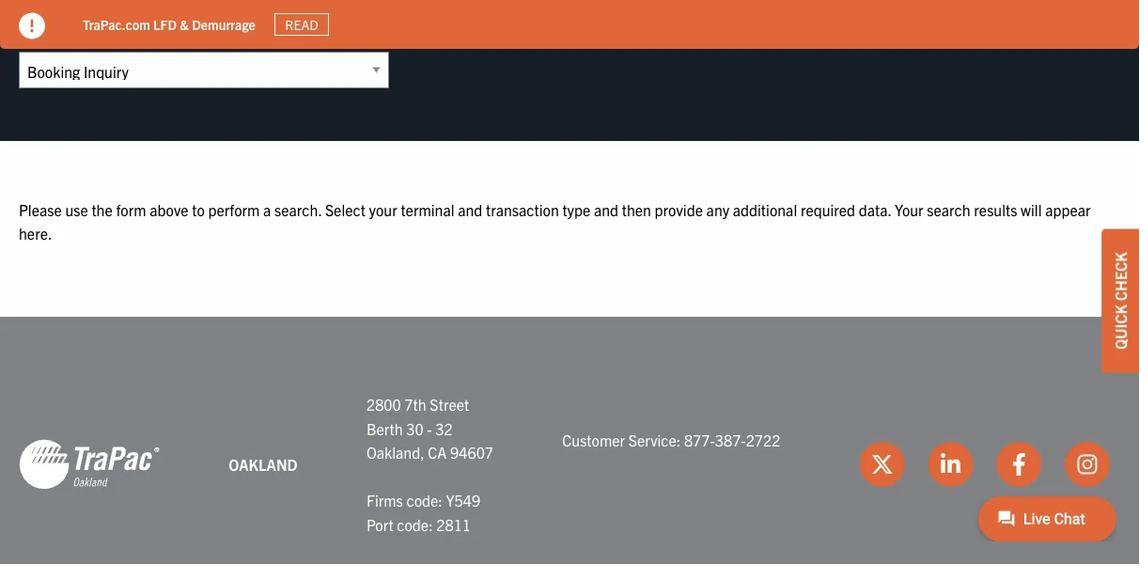 Task type: describe. For each thing, give the bounding box(es) containing it.
footer containing 2800 7th street
[[0, 317, 1139, 564]]

oakland
[[229, 455, 298, 474]]

search
[[927, 200, 971, 219]]

trapac.com
[[83, 16, 150, 33]]

additional
[[733, 200, 797, 219]]

to
[[192, 200, 205, 219]]

0 horizontal spatial type
[[186, 15, 222, 39]]

877-
[[684, 431, 715, 450]]

service:
[[629, 431, 681, 450]]

select a transaction type
[[19, 15, 222, 39]]

2811
[[436, 515, 471, 534]]

terminal
[[401, 200, 455, 219]]

firms
[[367, 491, 403, 510]]

0 horizontal spatial select
[[19, 15, 70, 39]]

search.
[[275, 200, 322, 219]]

form
[[116, 200, 146, 219]]

a inside please use the form above to perform a search. select your terminal and transaction type and then provide any additional required data. your search results will appear here. quick check
[[263, 200, 271, 219]]

transaction inside please use the form above to perform a search. select your terminal and transaction type and then provide any additional required data. your search results will appear here. quick check
[[486, 200, 559, 219]]

oakland image
[[19, 439, 160, 491]]

customer
[[562, 431, 625, 450]]

y549
[[446, 491, 480, 510]]

read link
[[274, 13, 329, 36]]

30
[[406, 419, 424, 438]]

required
[[801, 200, 856, 219]]

0 vertical spatial transaction
[[89, 15, 182, 39]]

firms code:  y549 port code:  2811
[[367, 491, 480, 534]]

berth
[[367, 419, 403, 438]]

street
[[430, 395, 469, 414]]

perform
[[208, 200, 260, 219]]

here.
[[19, 224, 52, 243]]

results
[[974, 200, 1018, 219]]

0 vertical spatial a
[[75, 15, 85, 39]]

ca
[[428, 443, 447, 462]]

32
[[436, 419, 453, 438]]

above
[[150, 200, 188, 219]]

-
[[427, 419, 432, 438]]

check
[[1111, 252, 1130, 301]]

data.
[[859, 200, 892, 219]]

please use the form above to perform a search. select your terminal and transaction type and then provide any additional required data. your search results will appear here. quick check
[[19, 200, 1130, 350]]



Task type: locate. For each thing, give the bounding box(es) containing it.
1 horizontal spatial type
[[563, 200, 591, 219]]

type left then
[[563, 200, 591, 219]]

0 vertical spatial code:
[[407, 491, 443, 510]]

type right "lfd"
[[186, 15, 222, 39]]

387-
[[715, 431, 746, 450]]

please
[[19, 200, 62, 219]]

a
[[75, 15, 85, 39], [263, 200, 271, 219]]

then
[[622, 200, 651, 219]]

0 horizontal spatial a
[[75, 15, 85, 39]]

quick
[[1111, 304, 1130, 350]]

1 horizontal spatial select
[[325, 200, 366, 219]]

94607
[[450, 443, 494, 462]]

select
[[19, 15, 70, 39], [325, 200, 366, 219]]

a right solid 'icon'
[[75, 15, 85, 39]]

a left search.
[[263, 200, 271, 219]]

0 vertical spatial type
[[186, 15, 222, 39]]

any
[[707, 200, 730, 219]]

0 vertical spatial select
[[19, 15, 70, 39]]

port
[[367, 515, 394, 534]]

2722
[[746, 431, 781, 450]]

1 horizontal spatial transaction
[[486, 200, 559, 219]]

0 horizontal spatial transaction
[[89, 15, 182, 39]]

quick check link
[[1102, 229, 1139, 373]]

select left your
[[325, 200, 366, 219]]

your
[[895, 200, 924, 219]]

type
[[186, 15, 222, 39], [563, 200, 591, 219]]

type inside please use the form above to perform a search. select your terminal and transaction type and then provide any additional required data. your search results will appear here. quick check
[[563, 200, 591, 219]]

lfd
[[153, 16, 177, 33]]

and left then
[[594, 200, 619, 219]]

1 horizontal spatial and
[[594, 200, 619, 219]]

1 horizontal spatial a
[[263, 200, 271, 219]]

1 vertical spatial transaction
[[486, 200, 559, 219]]

demurrage
[[192, 16, 256, 33]]

&
[[180, 16, 189, 33]]

code: right port
[[397, 515, 433, 534]]

1 and from the left
[[458, 200, 483, 219]]

1 vertical spatial select
[[325, 200, 366, 219]]

read
[[285, 16, 318, 33]]

use
[[65, 200, 88, 219]]

provide
[[655, 200, 703, 219]]

your
[[369, 200, 397, 219]]

appear
[[1046, 200, 1091, 219]]

and right terminal
[[458, 200, 483, 219]]

transaction
[[89, 15, 182, 39], [486, 200, 559, 219]]

will
[[1021, 200, 1042, 219]]

footer
[[0, 317, 1139, 564]]

oakland,
[[367, 443, 425, 462]]

select inside please use the form above to perform a search. select your terminal and transaction type and then provide any additional required data. your search results will appear here. quick check
[[325, 200, 366, 219]]

customer service: 877-387-2722
[[562, 431, 781, 450]]

2 and from the left
[[594, 200, 619, 219]]

2800 7th street berth 30 - 32 oakland, ca 94607
[[367, 395, 494, 462]]

1 vertical spatial a
[[263, 200, 271, 219]]

1 vertical spatial type
[[563, 200, 591, 219]]

1 vertical spatial code:
[[397, 515, 433, 534]]

and
[[458, 200, 483, 219], [594, 200, 619, 219]]

code: up 2811
[[407, 491, 443, 510]]

2800
[[367, 395, 401, 414]]

0 horizontal spatial and
[[458, 200, 483, 219]]

select left trapac.com
[[19, 15, 70, 39]]

solid image
[[19, 13, 45, 39]]

the
[[92, 200, 113, 219]]

code:
[[407, 491, 443, 510], [397, 515, 433, 534]]

7th
[[405, 395, 426, 414]]

trapac.com lfd & demurrage
[[83, 16, 256, 33]]



Task type: vqa. For each thing, say whether or not it's contained in the screenshot.
Not
no



